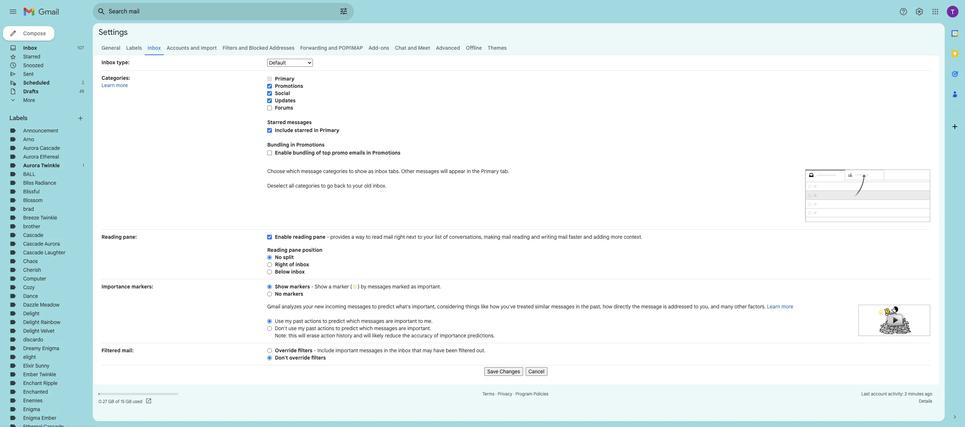 Task type: describe. For each thing, give the bounding box(es) containing it.
making
[[484, 234, 501, 240]]

ember twinkle link
[[23, 371, 56, 378]]

to right "way"
[[366, 234, 371, 240]]

minutes
[[909, 391, 924, 397]]

0 vertical spatial categories
[[323, 168, 348, 175]]

directly
[[614, 303, 631, 310]]

reading for reading pane:
[[102, 234, 122, 240]]

1 vertical spatial filters
[[312, 354, 326, 361]]

delight for delight rainbow
[[23, 319, 39, 325]]

1 vertical spatial learn
[[768, 303, 781, 310]]

dazzle meadow
[[23, 301, 60, 308]]

terms link
[[483, 391, 495, 397]]

settings
[[99, 27, 128, 37]]

0 vertical spatial important.
[[418, 283, 442, 290]]

labels for labels link
[[126, 45, 142, 51]]

2 show from the left
[[315, 283, 328, 290]]

aurora ethereal
[[23, 153, 59, 160]]

predict inside don't use my past actions to predict which messages are important. note: this will erase action history and will likely reduce the accuracy of importance predictions.
[[342, 325, 358, 332]]

aurora twinkle link
[[23, 162, 60, 169]]

categories:
[[102, 75, 130, 81]]

messages down likely
[[360, 347, 383, 354]]

like
[[481, 303, 489, 310]]

general
[[102, 45, 120, 51]]

1 gb from the left
[[108, 399, 114, 404]]

2 horizontal spatial will
[[441, 168, 448, 175]]

action
[[321, 332, 335, 339]]

dance
[[23, 293, 38, 299]]

0 vertical spatial include
[[275, 127, 293, 134]]

dreamy enigma
[[23, 345, 59, 352]]

1 reading from the left
[[293, 234, 312, 240]]

likely
[[372, 332, 384, 339]]

advanced search options image
[[337, 4, 351, 19]]

account
[[872, 391, 888, 397]]

in right starred
[[314, 127, 319, 134]]

computer
[[23, 275, 46, 282]]

to left the me.
[[419, 318, 423, 324]]

adding
[[594, 234, 610, 240]]

2 inbox link from the left
[[148, 45, 161, 51]]

in right emails
[[367, 149, 371, 156]]

laughter
[[45, 249, 65, 256]]

bliss
[[23, 180, 34, 186]]

breeze twinkle
[[23, 214, 57, 221]]

the right the directly
[[633, 303, 640, 310]]

elixir
[[23, 362, 34, 369]]

2 vertical spatial more
[[782, 303, 794, 310]]

right
[[275, 261, 288, 268]]

Promotions checkbox
[[267, 83, 272, 89]]

cancel button
[[526, 367, 548, 376]]

addressed
[[669, 303, 693, 310]]

enable for enable reading pane - provides a way to read mail right next to your list of conversations, making mail reading and writing mail faster and adding more context.
[[275, 234, 292, 240]]

messages up starred
[[287, 119, 312, 126]]

offline link
[[466, 45, 482, 51]]

to right next
[[418, 234, 423, 240]]

brad
[[23, 206, 34, 212]]

Right of inbox radio
[[267, 262, 272, 267]]

1 · from the left
[[496, 391, 497, 397]]

navigation containing save changes
[[102, 365, 931, 376]]

note:
[[275, 332, 287, 339]]

ember twinkle
[[23, 371, 56, 378]]

important,
[[412, 303, 436, 310]]

new
[[315, 303, 324, 310]]

the right appear
[[472, 168, 480, 175]]

cascade for cascade 'link'
[[23, 232, 43, 238]]

save changes
[[488, 368, 520, 375]]

delight link
[[23, 310, 39, 317]]

enchant ripple
[[23, 380, 58, 386]]

0 vertical spatial filters
[[298, 347, 313, 354]]

type:
[[117, 59, 130, 66]]

1 vertical spatial as
[[411, 283, 416, 290]]

cascade up ethereal
[[40, 145, 60, 151]]

Enable bundling of top promo emails in Promotions checkbox
[[267, 150, 272, 156]]

of up "below inbox"
[[289, 261, 294, 268]]

1 horizontal spatial primary
[[320, 127, 340, 134]]

which inside don't use my past actions to predict which messages are important. note: this will erase action history and will likely reduce the accuracy of importance predictions.
[[360, 325, 373, 332]]

add-ons link
[[369, 45, 389, 51]]

forums
[[275, 104, 293, 111]]

0 horizontal spatial important
[[336, 347, 358, 354]]

to left show
[[349, 168, 354, 175]]

15
[[121, 399, 125, 404]]

my inside don't use my past actions to predict which messages are important. note: this will erase action history and will likely reduce the accuracy of importance predictions.
[[298, 325, 305, 332]]

elixir sunny
[[23, 362, 49, 369]]

and right chat
[[408, 45, 417, 51]]

ons
[[381, 45, 389, 51]]

cancel
[[529, 368, 545, 375]]

2 horizontal spatial -
[[327, 234, 329, 240]]

inbox for inbox type:
[[102, 59, 115, 66]]

0 horizontal spatial past
[[293, 318, 303, 324]]

of right list
[[443, 234, 448, 240]]

enigma for enigma link
[[23, 406, 40, 413]]

0.27 gb of 15 gb used
[[99, 399, 142, 404]]

compose
[[23, 30, 46, 37]]

accounts
[[167, 45, 189, 51]]

starred
[[295, 127, 313, 134]]

ethereal
[[40, 153, 59, 160]]

don't for don't use my past actions to predict which messages are important. note: this will erase action history and will likely reduce the accuracy of importance predictions.
[[275, 325, 287, 332]]

messages up use my past actions to predict which messages are important to me.
[[348, 303, 371, 310]]

link to an instructional video for priority inbox image
[[859, 305, 931, 336]]

and left writing
[[532, 234, 540, 240]]

main menu image
[[9, 7, 17, 16]]

Social checkbox
[[267, 91, 272, 96]]

the left past, in the right of the page
[[582, 303, 589, 310]]

labels heading
[[9, 115, 77, 122]]

show markers - show a marker (
[[275, 283, 354, 290]]

0 vertical spatial enigma
[[42, 345, 59, 352]]

blossom link
[[23, 197, 43, 204]]

addresses
[[269, 45, 295, 51]]

1 vertical spatial promotions
[[296, 141, 325, 148]]

go
[[327, 182, 333, 189]]

support image
[[900, 7, 908, 16]]

below
[[275, 268, 290, 275]]

to up action
[[323, 318, 327, 324]]

filters and blocked addresses link
[[223, 45, 295, 51]]

0 vertical spatial primary
[[275, 75, 295, 82]]

this
[[289, 332, 297, 339]]

of inside footer
[[115, 399, 119, 404]]

- for show
[[311, 283, 314, 290]]

deselect all categories to go back to your old inbox.
[[267, 182, 387, 189]]

1 horizontal spatial include
[[318, 347, 335, 354]]

have
[[434, 347, 445, 354]]

importance
[[102, 283, 130, 290]]

0 vertical spatial predict
[[378, 303, 395, 310]]

0 vertical spatial message
[[301, 168, 322, 175]]

appear
[[449, 168, 466, 175]]

Use my past actions to predict which messages are important to me. radio
[[267, 318, 272, 324]]

use
[[289, 325, 297, 332]]

starred for "starred" link
[[23, 53, 40, 60]]

1 vertical spatial learn more link
[[768, 303, 794, 310]]

analyzes
[[282, 303, 302, 310]]

markers for no
[[283, 291, 303, 297]]

the down reduce
[[390, 347, 397, 354]]

0 vertical spatial actions
[[305, 318, 322, 324]]

bundling
[[267, 141, 289, 148]]

in down reduce
[[384, 347, 388, 354]]

top
[[323, 149, 331, 156]]

messages up likely
[[361, 318, 385, 324]]

treated
[[517, 303, 534, 310]]

cascade for cascade laughter
[[23, 249, 43, 256]]

to inside don't use my past actions to predict which messages are important. note: this will erase action history and will likely reduce the accuracy of importance predictions.
[[336, 325, 340, 332]]

the inside don't use my past actions to predict which messages are important. note: this will erase action history and will likely reduce the accuracy of importance predictions.
[[403, 332, 410, 339]]

twinkle for breeze twinkle
[[40, 214, 57, 221]]

enable for enable bundling of top promo emails in promotions
[[275, 149, 292, 156]]

markers for show
[[290, 283, 310, 290]]

messages right other
[[416, 168, 439, 175]]

follow link to manage storage image
[[145, 398, 153, 405]]

announcement
[[23, 127, 58, 134]]

enemies
[[23, 397, 43, 404]]

rainbow
[[41, 319, 60, 325]]

details link
[[920, 398, 933, 404]]

elight
[[23, 354, 36, 360]]

to up use my past actions to predict which messages are important to me.
[[372, 303, 377, 310]]

0 horizontal spatial learn more link
[[102, 82, 128, 89]]

add-ons
[[369, 45, 389, 51]]

accounts and import
[[167, 45, 217, 51]]

general link
[[102, 45, 120, 51]]

1 horizontal spatial important
[[395, 318, 417, 324]]

categories: learn more
[[102, 75, 130, 89]]

Forums checkbox
[[267, 105, 272, 111]]

of inside don't use my past actions to predict which messages are important. note: this will erase action history and will likely reduce the accuracy of importance predictions.
[[434, 332, 439, 339]]

position
[[303, 247, 323, 253]]

tab.
[[501, 168, 509, 175]]

0 vertical spatial your
[[353, 182, 363, 189]]

Primary checkbox
[[267, 76, 272, 82]]

1 horizontal spatial message
[[642, 303, 662, 310]]

forwarding
[[300, 45, 327, 51]]

and right faster
[[584, 234, 593, 240]]

messages right similar
[[552, 303, 575, 310]]

1 horizontal spatial pane
[[313, 234, 326, 240]]

0 vertical spatial which
[[286, 168, 300, 175]]

0 vertical spatial as
[[368, 168, 374, 175]]

2 vertical spatial promotions
[[373, 149, 401, 156]]

importance
[[440, 332, 467, 339]]

messages inside don't use my past actions to predict which messages are important. note: this will erase action history and will likely reduce the accuracy of importance predictions.
[[374, 325, 398, 332]]

aurora for aurora cascade
[[23, 145, 39, 151]]

0 vertical spatial promotions
[[275, 83, 303, 89]]

offline
[[466, 45, 482, 51]]

1 mail from the left
[[384, 234, 393, 240]]

override
[[275, 347, 297, 354]]

inbox left tabs.
[[375, 168, 388, 175]]

aurora twinkle
[[23, 162, 60, 169]]

2 vertical spatial your
[[303, 303, 313, 310]]

1 horizontal spatial a
[[352, 234, 354, 240]]

reading pane position
[[267, 247, 323, 253]]

0 horizontal spatial pane
[[289, 247, 301, 253]]

more
[[23, 97, 35, 103]]

Don't override filters radio
[[267, 355, 272, 361]]

don't for don't override filters
[[275, 354, 288, 361]]

things
[[466, 303, 480, 310]]

to left you,
[[694, 303, 699, 310]]

filters
[[223, 45, 237, 51]]

announcement link
[[23, 127, 58, 134]]

twinkle for ember twinkle
[[39, 371, 56, 378]]

in right appear
[[467, 168, 471, 175]]

deselect
[[267, 182, 288, 189]]

2 horizontal spatial primary
[[481, 168, 499, 175]]



Task type: vqa. For each thing, say whether or not it's contained in the screenshot.


Task type: locate. For each thing, give the bounding box(es) containing it.
0 vertical spatial -
[[327, 234, 329, 240]]

labels down more
[[9, 115, 27, 122]]

drafts link
[[23, 88, 39, 95]]

enigma for enigma ember
[[23, 415, 40, 421]]

cozy link
[[23, 284, 35, 291]]

2 horizontal spatial your
[[424, 234, 434, 240]]

search mail image
[[95, 5, 108, 18]]

pane up "position"
[[313, 234, 326, 240]]

2 mail from the left
[[502, 234, 511, 240]]

your left list
[[424, 234, 434, 240]]

as right show
[[368, 168, 374, 175]]

in up bundling
[[291, 141, 295, 148]]

incoming
[[326, 303, 347, 310]]

the
[[472, 168, 480, 175], [582, 303, 589, 310], [633, 303, 640, 310], [403, 332, 410, 339], [390, 347, 397, 354]]

Search mail text field
[[109, 8, 319, 15]]

cascade up "chaos" link
[[23, 249, 43, 256]]

1 vertical spatial reading
[[267, 247, 288, 253]]

twinkle right breeze
[[40, 214, 57, 221]]

0 vertical spatial markers
[[290, 283, 310, 290]]

elight link
[[23, 354, 36, 360]]

blissful
[[23, 188, 40, 195]]

are up don't use my past actions to predict which messages are important. note: this will erase action history and will likely reduce the accuracy of importance predictions.
[[386, 318, 393, 324]]

themes
[[488, 45, 507, 51]]

None checkbox
[[267, 234, 272, 240]]

starred inside labels navigation
[[23, 53, 40, 60]]

no up right
[[275, 254, 282, 260]]

2 inside last account activity: 2 minutes ago details
[[905, 391, 908, 397]]

promo
[[332, 149, 348, 156]]

0 vertical spatial no
[[275, 254, 282, 260]]

filters up don't override filters
[[298, 347, 313, 354]]

107
[[77, 45, 84, 50]]

labels up type:
[[126, 45, 142, 51]]

0 horizontal spatial more
[[116, 82, 128, 89]]

next
[[407, 234, 417, 240]]

2 vertical spatial which
[[360, 325, 373, 332]]

past up erase
[[306, 325, 316, 332]]

0 vertical spatial learn more link
[[102, 82, 128, 89]]

and right history
[[354, 332, 363, 339]]

no
[[275, 254, 282, 260], [275, 291, 282, 297]]

· right terms link
[[496, 391, 497, 397]]

no markers
[[275, 291, 303, 297]]

in left past, in the right of the page
[[576, 303, 580, 310]]

snoozed link
[[23, 62, 43, 69]]

Updates checkbox
[[267, 98, 272, 103]]

inbox down right of inbox
[[291, 268, 305, 275]]

1 show from the left
[[275, 283, 289, 290]]

aurora up ball
[[23, 162, 40, 169]]

2 how from the left
[[603, 303, 613, 310]]

markers up no markers
[[290, 283, 310, 290]]

delight down dazzle
[[23, 310, 39, 317]]

0 vertical spatial learn
[[102, 82, 115, 89]]

2 enable from the top
[[275, 234, 292, 240]]

don't
[[275, 325, 287, 332], [275, 354, 288, 361]]

1 horizontal spatial past
[[306, 325, 316, 332]]

tab list
[[945, 23, 966, 401]]

categories up back
[[323, 168, 348, 175]]

dance link
[[23, 293, 38, 299]]

message left is on the right bottom
[[642, 303, 662, 310]]

0 horizontal spatial reading
[[102, 234, 122, 240]]

erase
[[307, 332, 320, 339]]

of left 15
[[115, 399, 119, 404]]

actions inside don't use my past actions to predict which messages are important. note: this will erase action history and will likely reduce the accuracy of importance predictions.
[[318, 325, 334, 332]]

0 vertical spatial pane
[[313, 234, 326, 240]]

cozy
[[23, 284, 35, 291]]

override
[[289, 354, 310, 361]]

reduce
[[385, 332, 401, 339]]

2 · from the left
[[514, 391, 515, 397]]

primary up social
[[275, 75, 295, 82]]

0 horizontal spatial include
[[275, 127, 293, 134]]

twinkle
[[41, 162, 60, 169], [40, 214, 57, 221], [39, 371, 56, 378]]

you've
[[501, 303, 516, 310]]

learn right factors.
[[768, 303, 781, 310]]

0 vertical spatial are
[[386, 318, 393, 324]]

starred up include starred in primary checkbox
[[267, 119, 286, 126]]

other
[[735, 303, 747, 310]]

2 no from the top
[[275, 291, 282, 297]]

2 horizontal spatial mail
[[559, 234, 568, 240]]

2 delight from the top
[[23, 319, 39, 325]]

1 vertical spatial categories
[[296, 182, 320, 189]]

twinkle for aurora twinkle
[[41, 162, 60, 169]]

pane:
[[123, 234, 137, 240]]

inbox link up "starred" link
[[23, 45, 37, 51]]

are
[[386, 318, 393, 324], [399, 325, 406, 332]]

cascade down cascade 'link'
[[23, 241, 43, 247]]

0 vertical spatial starred
[[23, 53, 40, 60]]

of right accuracy
[[434, 332, 439, 339]]

mail right the read
[[384, 234, 393, 240]]

pane up split in the bottom left of the page
[[289, 247, 301, 253]]

important. up important,
[[418, 283, 442, 290]]

1 vertical spatial your
[[424, 234, 434, 240]]

more
[[116, 82, 128, 89], [611, 234, 623, 240], [782, 303, 794, 310]]

read
[[372, 234, 383, 240]]

1 horizontal spatial 2
[[905, 391, 908, 397]]

inbox inside labels navigation
[[23, 45, 37, 51]]

1 horizontal spatial as
[[411, 283, 416, 290]]

inbox for second "inbox" link from the right
[[23, 45, 37, 51]]

enigma down enemies 'link'
[[23, 406, 40, 413]]

2 gb from the left
[[126, 399, 132, 404]]

(
[[351, 283, 352, 290]]

1 vertical spatial markers
[[283, 291, 303, 297]]

2 reading from the left
[[513, 234, 530, 240]]

and left pop/imap
[[329, 45, 338, 51]]

1 vertical spatial past
[[306, 325, 316, 332]]

gmail image
[[23, 4, 63, 19]]

dreamy
[[23, 345, 41, 352]]

cascade laughter link
[[23, 249, 65, 256]]

don't up note:
[[275, 325, 287, 332]]

delight for delight link
[[23, 310, 39, 317]]

0 vertical spatial my
[[285, 318, 292, 324]]

ago
[[926, 391, 933, 397]]

meet
[[418, 45, 430, 51]]

1 vertical spatial -
[[311, 283, 314, 290]]

-
[[327, 234, 329, 240], [311, 283, 314, 290], [314, 347, 316, 354]]

labels for labels heading
[[9, 115, 27, 122]]

0 vertical spatial more
[[116, 82, 128, 89]]

choose which message categories to show as inbox tabs. other messages will appear in the primary tab.
[[267, 168, 509, 175]]

aurora for aurora ethereal
[[23, 153, 39, 160]]

2 up 48
[[82, 80, 84, 85]]

enigma down enigma link
[[23, 415, 40, 421]]

aurora up laughter
[[45, 241, 60, 247]]

1 no from the top
[[275, 254, 282, 260]]

1 horizontal spatial gb
[[126, 399, 132, 404]]

predict down incoming
[[329, 318, 345, 324]]

and left import
[[191, 45, 200, 51]]

more inside categories: learn more
[[116, 82, 128, 89]]

your left new
[[303, 303, 313, 310]]

1 vertical spatial enigma
[[23, 406, 40, 413]]

1 vertical spatial delight
[[23, 319, 39, 325]]

are up reduce
[[399, 325, 406, 332]]

aurora up aurora twinkle
[[23, 153, 39, 160]]

important
[[395, 318, 417, 324], [336, 347, 358, 354]]

enchant ripple link
[[23, 380, 58, 386]]

will left likely
[[364, 332, 371, 339]]

the right reduce
[[403, 332, 410, 339]]

0 vertical spatial delight
[[23, 310, 39, 317]]

0 vertical spatial important
[[395, 318, 417, 324]]

more right factors.
[[782, 303, 794, 310]]

0 horizontal spatial my
[[285, 318, 292, 324]]

mail left faster
[[559, 234, 568, 240]]

3 mail from the left
[[559, 234, 568, 240]]

don't override filters
[[275, 354, 326, 361]]

which up history
[[347, 318, 360, 324]]

delight down delight link
[[23, 319, 39, 325]]

1 vertical spatial are
[[399, 325, 406, 332]]

important down history
[[336, 347, 358, 354]]

twinkle down ethereal
[[41, 162, 60, 169]]

0 horizontal spatial learn
[[102, 82, 115, 89]]

import
[[201, 45, 217, 51]]

Below inbox radio
[[267, 269, 272, 275]]

0 horizontal spatial reading
[[293, 234, 312, 240]]

0 vertical spatial enable
[[275, 149, 292, 156]]

of left top
[[316, 149, 321, 156]]

other
[[401, 168, 415, 175]]

my right use on the left of the page
[[298, 325, 305, 332]]

delight up discardo link
[[23, 328, 39, 334]]

filtered
[[459, 347, 475, 354]]

enable bundling of top promo emails in promotions
[[275, 149, 401, 156]]

0 vertical spatial reading
[[102, 234, 122, 240]]

no for no markers
[[275, 291, 282, 297]]

No split radio
[[267, 255, 272, 260]]

0 horizontal spatial gb
[[108, 399, 114, 404]]

enigma link
[[23, 406, 40, 413]]

right
[[395, 234, 405, 240]]

0 horizontal spatial ·
[[496, 391, 497, 397]]

2 horizontal spatial more
[[782, 303, 794, 310]]

0 vertical spatial 2
[[82, 80, 84, 85]]

delight velvet link
[[23, 328, 55, 334]]

save
[[488, 368, 499, 375]]

cherish
[[23, 267, 41, 273]]

1 horizontal spatial inbox link
[[148, 45, 161, 51]]

1 inbox link from the left
[[23, 45, 37, 51]]

1 horizontal spatial learn
[[768, 303, 781, 310]]

1 horizontal spatial categories
[[323, 168, 348, 175]]

actions up action
[[318, 325, 334, 332]]

cascade down brother link
[[23, 232, 43, 238]]

and inside don't use my past actions to predict which messages are important. note: this will erase action history and will likely reduce the accuracy of importance predictions.
[[354, 332, 363, 339]]

are inside don't use my past actions to predict which messages are important. note: this will erase action history and will likely reduce the accuracy of importance predictions.
[[399, 325, 406, 332]]

meadow
[[40, 301, 60, 308]]

0 vertical spatial a
[[352, 234, 354, 240]]

0 vertical spatial ember
[[23, 371, 38, 378]]

1 delight from the top
[[23, 310, 39, 317]]

0 horizontal spatial labels
[[9, 115, 27, 122]]

important. up accuracy
[[408, 325, 431, 332]]

gb
[[108, 399, 114, 404], [126, 399, 132, 404]]

inbox left that
[[398, 347, 411, 354]]

Include starred in Primary checkbox
[[267, 128, 272, 133]]

past
[[293, 318, 303, 324], [306, 325, 316, 332]]

messages right by
[[368, 283, 391, 290]]

None search field
[[93, 3, 354, 20]]

1 horizontal spatial will
[[364, 332, 371, 339]]

mail
[[384, 234, 393, 240], [502, 234, 511, 240], [559, 234, 568, 240]]

advanced link
[[436, 45, 460, 51]]

1 horizontal spatial show
[[315, 283, 328, 290]]

1 vertical spatial twinkle
[[40, 214, 57, 221]]

48
[[79, 89, 84, 94]]

been
[[446, 347, 458, 354]]

will left appear
[[441, 168, 448, 175]]

navigation
[[102, 365, 931, 376]]

message down bundling
[[301, 168, 322, 175]]

footer containing terms
[[93, 390, 940, 405]]

radiance
[[35, 180, 56, 186]]

dreamy enigma link
[[23, 345, 59, 352]]

inbox link right labels link
[[148, 45, 161, 51]]

inbox for 2nd "inbox" link
[[148, 45, 161, 51]]

enchant
[[23, 380, 42, 386]]

inbox up "below inbox"
[[296, 261, 309, 268]]

2 vertical spatial -
[[314, 347, 316, 354]]

gb right the 0.27 on the left bottom of page
[[108, 399, 114, 404]]

1 vertical spatial 2
[[905, 391, 908, 397]]

primary left tab.
[[481, 168, 499, 175]]

1 don't from the top
[[275, 325, 287, 332]]

learn inside categories: learn more
[[102, 82, 115, 89]]

aurora for aurora twinkle
[[23, 162, 40, 169]]

and
[[191, 45, 200, 51], [239, 45, 248, 51], [329, 45, 338, 51], [408, 45, 417, 51], [532, 234, 540, 240], [584, 234, 593, 240], [711, 303, 720, 310], [354, 332, 363, 339]]

1 horizontal spatial inbox
[[102, 59, 115, 66]]

include down starred messages
[[275, 127, 293, 134]]

1 horizontal spatial how
[[603, 303, 613, 310]]

No markers radio
[[267, 291, 272, 297]]

reading pane:
[[102, 234, 137, 240]]

cascade
[[40, 145, 60, 151], [23, 232, 43, 238], [23, 241, 43, 247], [23, 249, 43, 256]]

inbox up "starred" link
[[23, 45, 37, 51]]

1 vertical spatial ember
[[41, 415, 56, 421]]

gb right 15
[[126, 399, 132, 404]]

writing
[[542, 234, 557, 240]]

ember up enchant
[[23, 371, 38, 378]]

labels navigation
[[0, 23, 93, 427]]

include starred in primary
[[275, 127, 340, 134]]

0 horizontal spatial inbox link
[[23, 45, 37, 51]]

0 horizontal spatial show
[[275, 283, 289, 290]]

1 enable from the top
[[275, 149, 292, 156]]

2 don't from the top
[[275, 354, 288, 361]]

1 horizontal spatial learn more link
[[768, 303, 794, 310]]

learn
[[102, 82, 115, 89], [768, 303, 781, 310]]

learn more link right factors.
[[768, 303, 794, 310]]

to left go
[[321, 182, 326, 189]]

conversations,
[[449, 234, 483, 240]]

important. inside don't use my past actions to predict which messages are important. note: this will erase action history and will likely reduce the accuracy of importance predictions.
[[408, 325, 431, 332]]

0 horizontal spatial primary
[[275, 75, 295, 82]]

aurora down arno link
[[23, 145, 39, 151]]

1 horizontal spatial reading
[[513, 234, 530, 240]]

1 how from the left
[[490, 303, 500, 310]]

starred up snoozed "link"
[[23, 53, 40, 60]]

discardo
[[23, 336, 43, 343]]

sent link
[[23, 71, 34, 77]]

1 vertical spatial predict
[[329, 318, 345, 324]]

labels inside navigation
[[9, 115, 27, 122]]

bundling in promotions
[[267, 141, 325, 148]]

don't inside don't use my past actions to predict which messages are important. note: this will erase action history and will likely reduce the accuracy of importance predictions.
[[275, 325, 287, 332]]

a left the marker
[[329, 283, 332, 290]]

1 vertical spatial which
[[347, 318, 360, 324]]

1 vertical spatial a
[[329, 283, 332, 290]]

mail:
[[122, 347, 134, 354]]

settings image
[[916, 7, 924, 16]]

cascade for cascade aurora
[[23, 241, 43, 247]]

1 vertical spatial message
[[642, 303, 662, 310]]

0 horizontal spatial ember
[[23, 371, 38, 378]]

- left the marker
[[311, 283, 314, 290]]

- for include
[[314, 347, 316, 354]]

1 vertical spatial important
[[336, 347, 358, 354]]

activity:
[[889, 391, 904, 397]]

1 vertical spatial starred
[[267, 119, 286, 126]]

breeze twinkle link
[[23, 214, 57, 221]]

dazzle
[[23, 301, 39, 308]]

a left "way"
[[352, 234, 354, 240]]

2 right activity:
[[905, 391, 908, 397]]

to right back
[[347, 182, 352, 189]]

0 horizontal spatial mail
[[384, 234, 393, 240]]

cascade laughter
[[23, 249, 65, 256]]

arno
[[23, 136, 34, 143]]

0 vertical spatial past
[[293, 318, 303, 324]]

which up likely
[[360, 325, 373, 332]]

predict
[[378, 303, 395, 310], [329, 318, 345, 324], [342, 325, 358, 332]]

2 inside labels navigation
[[82, 80, 84, 85]]

past inside don't use my past actions to predict which messages are important. note: this will erase action history and will likely reduce the accuracy of importance predictions.
[[306, 325, 316, 332]]

0 horizontal spatial will
[[298, 332, 306, 339]]

predict down use my past actions to predict which messages are important to me.
[[342, 325, 358, 332]]

promotions up bundling
[[296, 141, 325, 148]]

advanced
[[436, 45, 460, 51]]

by
[[361, 283, 367, 290]]

None radio
[[267, 326, 272, 331], [267, 348, 272, 353], [267, 326, 272, 331], [267, 348, 272, 353]]

arno link
[[23, 136, 34, 143]]

None radio
[[267, 284, 272, 289]]

1 horizontal spatial -
[[314, 347, 316, 354]]

1 horizontal spatial more
[[611, 234, 623, 240]]

inbox type:
[[102, 59, 130, 66]]

enemies link
[[23, 397, 43, 404]]

3 delight from the top
[[23, 328, 39, 334]]

1 horizontal spatial my
[[298, 325, 305, 332]]

0 horizontal spatial -
[[311, 283, 314, 290]]

no for no split
[[275, 254, 282, 260]]

what's
[[396, 303, 411, 310]]

1 horizontal spatial starred
[[267, 119, 286, 126]]

and right filters at the left of the page
[[239, 45, 248, 51]]

ripple
[[43, 380, 58, 386]]

starred for starred messages
[[267, 119, 286, 126]]

predict left what's in the left of the page
[[378, 303, 395, 310]]

1 vertical spatial more
[[611, 234, 623, 240]]

reading left writing
[[513, 234, 530, 240]]

scheduled link
[[23, 79, 50, 86]]

reading left "pane:"
[[102, 234, 122, 240]]

footer
[[93, 390, 940, 405]]

delight for delight velvet
[[23, 328, 39, 334]]

reading for reading pane position
[[267, 247, 288, 253]]

policies
[[534, 391, 549, 397]]

inbox link
[[23, 45, 37, 51], [148, 45, 161, 51]]

enable
[[275, 149, 292, 156], [275, 234, 292, 240]]

0 horizontal spatial categories
[[296, 182, 320, 189]]

more down categories:
[[116, 82, 128, 89]]

and right you,
[[711, 303, 720, 310]]

use
[[275, 318, 284, 324]]

0 horizontal spatial how
[[490, 303, 500, 310]]

learn more link down categories:
[[102, 82, 128, 89]]

1 vertical spatial actions
[[318, 325, 334, 332]]

2 vertical spatial twinkle
[[39, 371, 56, 378]]

way
[[356, 234, 365, 240]]

enable reading pane - provides a way to read mail right next to your list of conversations, making mail reading and writing mail faster and adding more context.
[[275, 234, 643, 240]]



